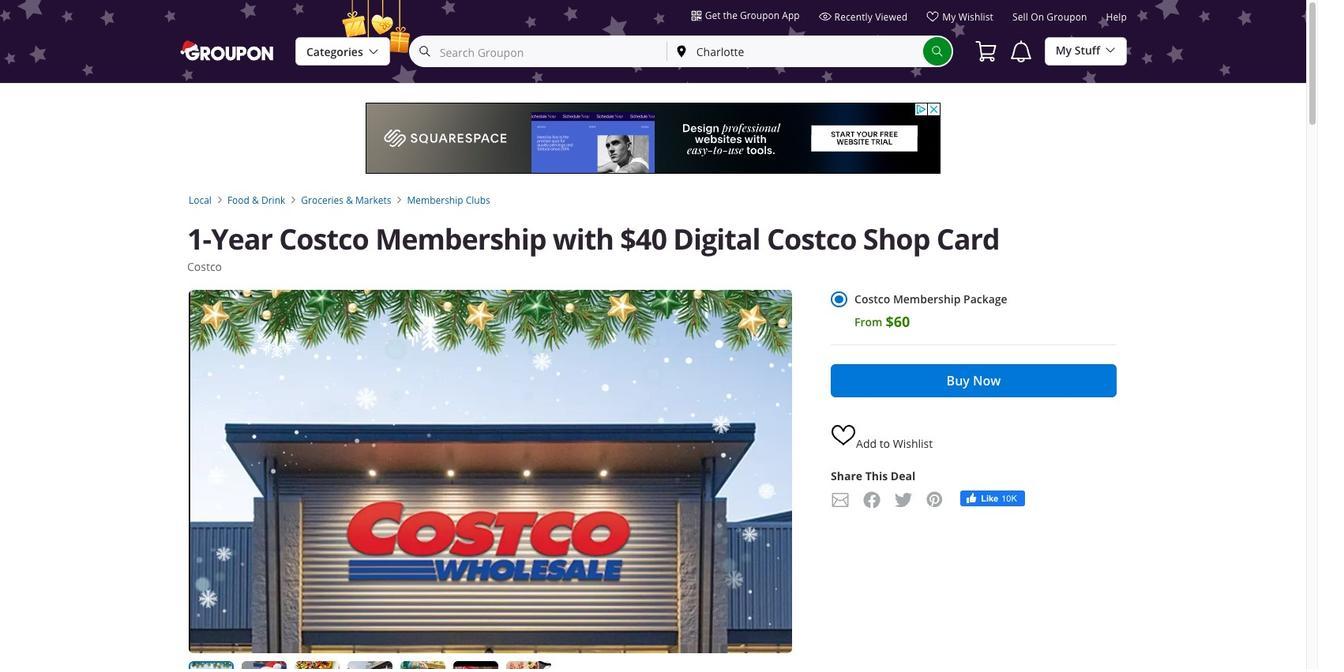 Task type: vqa. For each thing, say whether or not it's contained in the screenshot.
Share With Facebook. image at the bottom right
yes



Task type: locate. For each thing, give the bounding box(es) containing it.
& left markets
[[346, 194, 353, 206]]

get
[[705, 9, 721, 21]]

costco
[[279, 220, 369, 258], [767, 220, 857, 258], [187, 259, 222, 274], [855, 291, 890, 306]]

local
[[189, 194, 212, 206]]

digital
[[673, 220, 760, 258]]

1 horizontal spatial my
[[1056, 43, 1072, 58]]

& for drink
[[252, 194, 259, 206]]

image 5: costco membership package image
[[400, 661, 446, 669]]

membership
[[407, 194, 463, 206], [375, 220, 546, 258], [893, 291, 961, 306]]

0 vertical spatial wishlist
[[959, 10, 994, 23]]

image 4: costco membership package image
[[348, 661, 393, 669]]

& right food
[[252, 194, 259, 206]]

list box
[[189, 661, 559, 669]]

wishlist right the to
[[893, 436, 933, 451]]

my
[[943, 10, 956, 23], [1056, 43, 1072, 58]]

1 horizontal spatial &
[[346, 194, 353, 206]]

0 vertical spatial my
[[943, 10, 956, 23]]

my stuff
[[1056, 43, 1100, 58]]

advertisement region
[[366, 103, 941, 174]]

image 2: costco membership package image
[[242, 661, 287, 669]]

share with twitter. image
[[894, 490, 913, 509]]

drink
[[261, 194, 285, 206]]

membership clubs
[[407, 194, 490, 206]]

app
[[782, 9, 800, 21]]

buy
[[947, 372, 970, 389]]

share
[[831, 468, 863, 483]]

stuff
[[1075, 43, 1100, 58]]

year
[[211, 220, 272, 258]]

0 horizontal spatial my
[[943, 10, 956, 23]]

groupon inside "link"
[[1047, 10, 1087, 23]]

0 horizontal spatial wishlist
[[893, 436, 933, 451]]

food & drink
[[227, 194, 285, 206]]

wishlist
[[959, 10, 994, 23], [893, 436, 933, 451]]

my wishlist link
[[927, 10, 994, 29]]

viewed
[[875, 10, 908, 23]]

Charlotte search field
[[667, 37, 923, 66]]

to
[[880, 436, 890, 451]]

my for my wishlist
[[943, 10, 956, 23]]

membership left clubs
[[407, 194, 463, 206]]

1-
[[187, 220, 211, 258]]

groupon
[[740, 9, 780, 21], [1047, 10, 1087, 23]]

notifications inbox image
[[1008, 39, 1034, 64]]

groupon inside button
[[740, 9, 780, 21]]

my for my stuff
[[1056, 43, 1072, 58]]

groceries
[[301, 194, 344, 206]]

groupon right on
[[1047, 10, 1087, 23]]

Search Groupon search field
[[409, 36, 953, 67], [411, 37, 666, 66]]

my wishlist
[[943, 10, 994, 23]]

&
[[252, 194, 259, 206], [346, 194, 353, 206]]

wishlist left sell
[[959, 10, 994, 23]]

recently viewed link
[[819, 10, 908, 29]]

membership up the $60
[[893, 291, 961, 306]]

search image
[[931, 45, 944, 58]]

my stuff button
[[1045, 36, 1127, 66]]

share with facebook. image
[[863, 490, 882, 509]]

package
[[964, 291, 1008, 306]]

groupon image
[[179, 39, 276, 61]]

2 & from the left
[[346, 194, 353, 206]]

0 horizontal spatial &
[[252, 194, 259, 206]]

1 horizontal spatial groupon
[[1047, 10, 1087, 23]]

card
[[937, 220, 1000, 258]]

image 6: costco membership package image
[[506, 661, 551, 669]]

wishlist inside button
[[893, 436, 933, 451]]

groceries & markets
[[301, 194, 391, 206]]

video 1: costco membership package image
[[453, 661, 513, 669]]

recently
[[835, 10, 873, 23]]

1 vertical spatial membership
[[375, 220, 546, 258]]

my up search element
[[943, 10, 956, 23]]

groupon right the
[[740, 9, 780, 21]]

1 horizontal spatial wishlist
[[959, 10, 994, 23]]

sell
[[1013, 10, 1028, 23]]

2 vertical spatial membership
[[893, 291, 961, 306]]

1 vertical spatial wishlist
[[893, 436, 933, 451]]

costco membership package from $60
[[855, 291, 1008, 331]]

membership inside 1-year costco membership with $40 digital costco shop card costco
[[375, 220, 546, 258]]

my left stuff at the right
[[1056, 43, 1072, 58]]

1 vertical spatial my
[[1056, 43, 1072, 58]]

from
[[855, 314, 883, 329]]

add to wishlist button
[[831, 422, 1117, 451]]

membership down membership clubs
[[375, 220, 546, 258]]

0 horizontal spatial groupon
[[740, 9, 780, 21]]

the
[[723, 9, 738, 21]]

1 & from the left
[[252, 194, 259, 206]]

sell on groupon
[[1013, 10, 1087, 23]]

my inside 'button'
[[1056, 43, 1072, 58]]

clubs
[[466, 194, 490, 206]]

categories button
[[295, 37, 390, 66]]



Task type: describe. For each thing, give the bounding box(es) containing it.
image 3: costco membership package image
[[295, 661, 340, 669]]

categories
[[306, 44, 363, 59]]

sell on groupon link
[[1013, 10, 1087, 29]]

help link
[[1106, 10, 1127, 29]]

1-year costco membership with $40 digital costco shop card costco
[[187, 220, 1000, 274]]

$60
[[886, 312, 910, 331]]

recently viewed
[[835, 10, 908, 23]]

add to wishlist image
[[831, 422, 856, 448]]

groupon for the
[[740, 9, 780, 21]]

food
[[227, 194, 250, 206]]

food & drink link
[[227, 193, 285, 207]]

markets
[[355, 194, 391, 206]]

groupon for on
[[1047, 10, 1087, 23]]

groceries & markets link
[[301, 193, 391, 207]]

this
[[865, 468, 888, 483]]

add
[[856, 436, 877, 451]]

& for markets
[[346, 194, 353, 206]]

on
[[1031, 10, 1044, 23]]

add to wishlist
[[856, 436, 933, 451]]

with
[[553, 220, 614, 258]]

buy now button
[[831, 364, 1117, 397]]

pin it with pinterest. image
[[926, 490, 945, 509]]

shop
[[863, 220, 930, 258]]

$40
[[620, 220, 667, 258]]

deal
[[891, 468, 916, 483]]

membership clubs link
[[407, 193, 490, 207]]

get the groupon app
[[705, 9, 800, 21]]

get the groupon app button
[[691, 8, 800, 22]]

now
[[973, 372, 1001, 389]]

buy now
[[947, 372, 1001, 389]]

membership inside costco membership package from $60
[[893, 291, 961, 306]]

share this deal
[[831, 468, 916, 483]]

help
[[1106, 10, 1127, 23]]

search element
[[923, 37, 952, 66]]

share with email. image
[[831, 490, 850, 509]]

local link
[[189, 193, 212, 207]]

0 vertical spatial membership
[[407, 194, 463, 206]]

costco inside costco membership package from $60
[[855, 291, 890, 306]]



